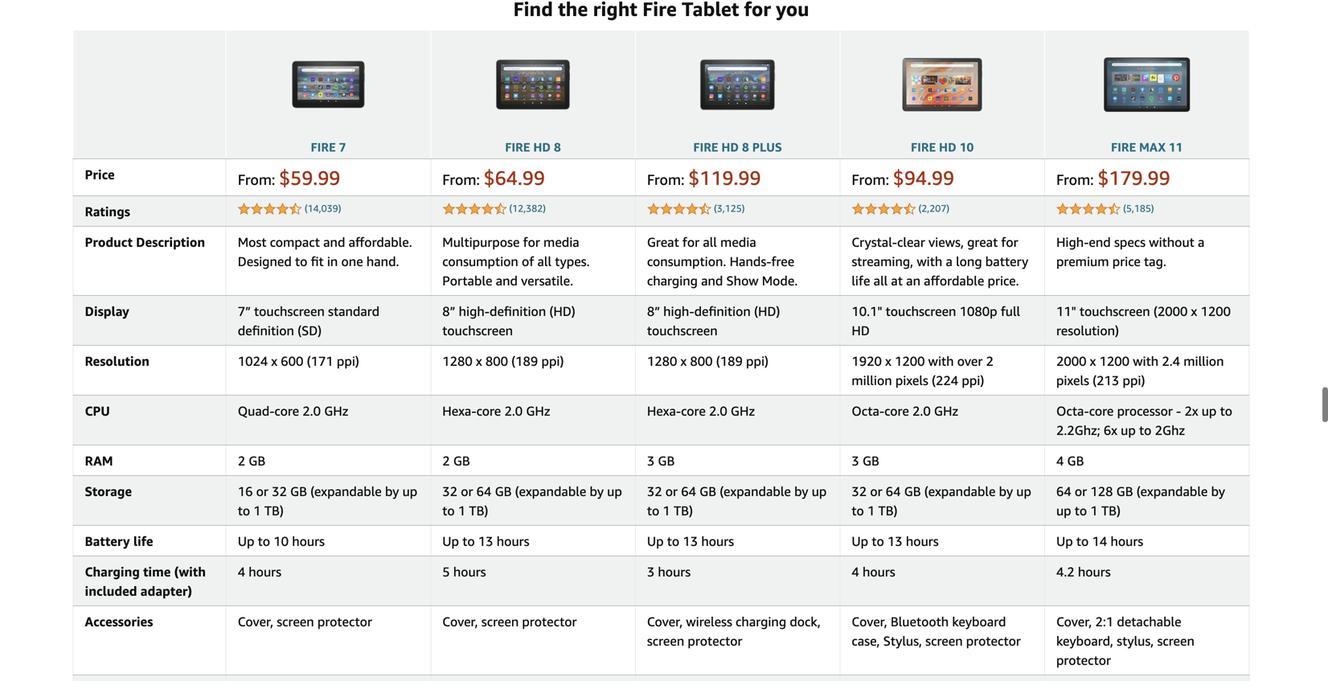 Task type: vqa. For each thing, say whether or not it's contained in the screenshot.


Task type: locate. For each thing, give the bounding box(es) containing it.
1 horizontal spatial 8
[[742, 140, 749, 154]]

2 horizontal spatial 32 or 64 gb (expandable by up to 1 tb)
[[852, 484, 1032, 518]]

2 horizontal spatial 1200
[[1201, 303, 1231, 319]]

2 800 from the left
[[690, 353, 713, 369]]

fire for fire 7
[[311, 140, 336, 154]]

5 up from the left
[[1057, 533, 1073, 549]]

0 vertical spatial charging
[[647, 273, 698, 288]]

fire for fire hd 10
[[911, 140, 936, 154]]

1200 right 1920
[[895, 353, 925, 369]]

media up hands- on the right top of page
[[721, 234, 757, 250]]

with inside 2000 x 1200 with 2.4 million pixels (213 ppi)
[[1133, 353, 1159, 369]]

8" high-definition (hd) touchscreen
[[443, 303, 576, 338], [647, 303, 780, 338]]

million down 1920
[[852, 373, 892, 388]]

fire left max
[[1111, 140, 1136, 154]]

million
[[1184, 353, 1224, 369], [852, 373, 892, 388]]

fire hd 8 link
[[505, 140, 561, 154]]

0 horizontal spatial pixels
[[896, 373, 929, 388]]

hd for fire hd 10
[[939, 140, 957, 154]]

media up types.
[[544, 234, 580, 250]]

from: inside from: $179.99
[[1057, 171, 1094, 188]]

fire up the $64.99
[[505, 140, 530, 154]]

mode.
[[762, 273, 798, 288]]

1 vertical spatial 10
[[274, 533, 289, 549]]

8" high-definition (hd) touchscreen down show
[[647, 303, 780, 338]]

from: left $94.99
[[852, 171, 889, 188]]

for up of
[[523, 234, 540, 250]]

1 1280 from the left
[[443, 353, 473, 369]]

hd down 10.1"
[[852, 323, 870, 338]]

high-
[[459, 303, 490, 319], [664, 303, 694, 319]]

keyboard,
[[1057, 633, 1114, 648]]

1
[[254, 503, 261, 518], [458, 503, 466, 518], [663, 503, 671, 518], [868, 503, 875, 518], [1091, 503, 1098, 518]]

3 hours
[[647, 564, 691, 579]]

5 fire from the left
[[1111, 140, 1136, 154]]

1 32 or 64 gb (expandable by up to 1 tb) from the left
[[443, 484, 622, 518]]

touchscreen inside '11" touchscreen (2000 x 1200 resolution)'
[[1080, 303, 1151, 319]]

hd up $94.99
[[939, 140, 957, 154]]

hd inside 10.1" touchscreen 1080p full hd
[[852, 323, 870, 338]]

1200 up (213
[[1100, 353, 1130, 369]]

fire max 11 link
[[1111, 140, 1183, 154]]

touchscreen up (sd)
[[254, 303, 325, 319]]

5 by from the left
[[1212, 484, 1226, 499]]

0 horizontal spatial for
[[523, 234, 540, 250]]

11" touchscreen (2000 x 1200 resolution)
[[1057, 303, 1231, 338]]

from: left the $179.99
[[1057, 171, 1094, 188]]

(expandable
[[310, 484, 382, 499], [515, 484, 587, 499], [720, 484, 791, 499], [925, 484, 996, 499], [1137, 484, 1208, 499]]

3 2.0 from the left
[[709, 403, 728, 418]]

0 horizontal spatial cover, screen protector
[[238, 614, 372, 629]]

wireless
[[686, 614, 733, 629]]

0 vertical spatial million
[[1184, 353, 1224, 369]]

at
[[891, 273, 903, 288]]

2 13 from the left
[[683, 533, 698, 549]]

a down views,
[[946, 254, 953, 269]]

1 horizontal spatial 4
[[852, 564, 859, 579]]

3 cover, from the left
[[647, 614, 683, 629]]

1200 right "(2000"
[[1201, 303, 1231, 319]]

1 8 from the left
[[554, 140, 561, 154]]

10 down 16 or 32 gb (expandable by up to 1 tb)
[[274, 533, 289, 549]]

for up battery
[[1002, 234, 1019, 250]]

and for multipurpose for media consumption of all types. portable and versatile.
[[496, 273, 518, 288]]

hd
[[533, 140, 551, 154], [722, 140, 739, 154], [939, 140, 957, 154], [852, 323, 870, 338]]

1 horizontal spatial 1200
[[1100, 353, 1130, 369]]

from: for $179.99
[[1057, 171, 1094, 188]]

from: left $59.99
[[238, 171, 275, 188]]

hexa-core 2.0 ghz
[[443, 403, 551, 418], [647, 403, 755, 418]]

0 horizontal spatial high-
[[459, 303, 490, 319]]

0 vertical spatial life
[[852, 273, 871, 288]]

fire hd 10 link
[[911, 140, 974, 154]]

full
[[1001, 303, 1021, 319]]

definition
[[490, 303, 546, 319], [694, 303, 751, 319], [238, 323, 294, 338]]

600
[[281, 353, 304, 369]]

1 1 from the left
[[254, 503, 261, 518]]

2 2.0 from the left
[[505, 403, 523, 418]]

1 horizontal spatial 32 or 64 gb (expandable by up to 1 tb)
[[647, 484, 827, 518]]

hand.
[[367, 254, 399, 269]]

1 horizontal spatial 8" high-definition (hd) touchscreen
[[647, 303, 780, 338]]

with up an
[[917, 254, 943, 269]]

3 or from the left
[[666, 484, 678, 499]]

1 horizontal spatial up to 13 hours
[[647, 533, 734, 549]]

2 horizontal spatial 13
[[888, 533, 903, 549]]

1 horizontal spatial media
[[721, 234, 757, 250]]

5 cover, from the left
[[1057, 614, 1092, 629]]

1 2 gb from the left
[[238, 453, 265, 468]]

octa-
[[852, 403, 885, 418], [1057, 403, 1089, 418]]

1 horizontal spatial 3 gb
[[852, 453, 880, 468]]

3 13 from the left
[[888, 533, 903, 549]]

all inside great for all media consumption. hands-free charging and show mode.
[[703, 234, 717, 250]]

from: inside the from: $94.99
[[852, 171, 889, 188]]

0 horizontal spatial hexa-core 2.0 ghz
[[443, 403, 551, 418]]

0 horizontal spatial and
[[323, 234, 345, 250]]

2 32 from the left
[[443, 484, 458, 499]]

1 horizontal spatial hexa-core 2.0 ghz
[[647, 403, 755, 418]]

3 fire from the left
[[694, 140, 719, 154]]

fire 7 link
[[311, 140, 346, 154]]

octa- for octa-core processor - 2x up to 2.2ghz; 6x up to 2ghz
[[1057, 403, 1089, 418]]

1920 x 1200 with over 2 million pixels (224 ppi)
[[852, 353, 994, 388]]

3 gb
[[647, 453, 675, 468], [852, 453, 880, 468]]

0 horizontal spatial (hd)
[[550, 303, 576, 319]]

life up 'time'
[[133, 533, 153, 549]]

0 vertical spatial a
[[1198, 234, 1205, 250]]

fire 7 image
[[280, 36, 377, 133]]

core inside octa-core processor - 2x up to 2.2ghz; 6x up to 2ghz
[[1089, 403, 1114, 418]]

5 hours
[[443, 564, 486, 579]]

1 inside 64 or 128 gb (expandable by up to 1 tb)
[[1091, 503, 1098, 518]]

protector inside cover, wireless charging dock, screen protector
[[688, 633, 743, 648]]

ppi) inside 2000 x 1200 with 2.4 million pixels (213 ppi)
[[1123, 373, 1146, 388]]

1 horizontal spatial (hd)
[[754, 303, 780, 319]]

and for great for all media consumption. hands-free charging and show mode.
[[701, 273, 723, 288]]

4 hours up bluetooth
[[852, 564, 896, 579]]

1 800 from the left
[[486, 353, 508, 369]]

1 horizontal spatial 2 gb
[[443, 453, 470, 468]]

4 hours down up to 10 hours
[[238, 564, 281, 579]]

1 horizontal spatial charging
[[736, 614, 787, 629]]

all up consumption.
[[703, 234, 717, 250]]

1 horizontal spatial 10
[[960, 140, 974, 154]]

0 horizontal spatial a
[[946, 254, 953, 269]]

4 fire from the left
[[911, 140, 936, 154]]

from: inside from: $59.99
[[238, 171, 275, 188]]

high- down consumption.
[[664, 303, 694, 319]]

1024
[[238, 353, 268, 369]]

0 horizontal spatial 1280
[[443, 353, 473, 369]]

3 64 from the left
[[886, 484, 901, 499]]

end
[[1089, 234, 1111, 250]]

0 horizontal spatial 2 gb
[[238, 453, 265, 468]]

0 horizontal spatial 8"
[[443, 303, 455, 319]]

fire hd 8 plus
[[694, 140, 782, 154]]

charging left dock, in the bottom right of the page
[[736, 614, 787, 629]]

(14,039) link
[[305, 202, 341, 214]]

2 horizontal spatial 4
[[1057, 453, 1064, 468]]

definition inside 7" touchscreen standard definition (sd)
[[238, 323, 294, 338]]

4 down up to 10 hours
[[238, 564, 245, 579]]

5 1 from the left
[[1091, 503, 1098, 518]]

1 horizontal spatial hexa-
[[647, 403, 681, 418]]

long
[[956, 254, 982, 269]]

1 horizontal spatial high-
[[664, 303, 694, 319]]

fire
[[311, 140, 336, 154], [505, 140, 530, 154], [694, 140, 719, 154], [911, 140, 936, 154], [1111, 140, 1136, 154]]

all left at
[[874, 273, 888, 288]]

definition down show
[[694, 303, 751, 319]]

by inside 64 or 128 gb (expandable by up to 1 tb)
[[1212, 484, 1226, 499]]

hd up the $64.99
[[533, 140, 551, 154]]

or inside 16 or 32 gb (expandable by up to 1 tb)
[[256, 484, 269, 499]]

8
[[554, 140, 561, 154], [742, 140, 749, 154]]

1 for from the left
[[523, 234, 540, 250]]

up to 13 hours
[[443, 533, 530, 549], [647, 533, 734, 549], [852, 533, 939, 549]]

pixels up octa-core 2.0 ghz
[[896, 373, 929, 388]]

(sd)
[[298, 323, 322, 338]]

1 horizontal spatial definition
[[490, 303, 546, 319]]

tb) inside 64 or 128 gb (expandable by up to 1 tb)
[[1102, 503, 1121, 518]]

from:
[[238, 171, 275, 188], [443, 171, 480, 188], [647, 171, 685, 188], [852, 171, 889, 188], [1057, 171, 1094, 188]]

2 horizontal spatial 2
[[986, 353, 994, 369]]

16 or 32 gb (expandable by up to 1 tb)
[[238, 484, 418, 518]]

1 high- from the left
[[459, 303, 490, 319]]

fire hd 8 image
[[485, 36, 581, 133]]

hd up the $119.99
[[722, 140, 739, 154]]

1 cover, from the left
[[238, 614, 273, 629]]

2000 x 1200 with 2.4 million pixels (213 ppi)
[[1057, 353, 1224, 388]]

fire left 7
[[311, 140, 336, 154]]

affordable
[[924, 273, 985, 288]]

fire up from: $119.99
[[694, 140, 719, 154]]

charging down consumption.
[[647, 273, 698, 288]]

3 for 4
[[647, 564, 655, 579]]

crystal-
[[852, 234, 898, 250]]

3 for 3
[[647, 453, 655, 468]]

gb
[[249, 453, 265, 468], [453, 453, 470, 468], [658, 453, 675, 468], [863, 453, 880, 468], [1068, 453, 1084, 468], [290, 484, 307, 499], [495, 484, 512, 499], [700, 484, 717, 499], [904, 484, 921, 499], [1117, 484, 1134, 499]]

3 by from the left
[[795, 484, 809, 499]]

touchscreen down an
[[886, 303, 957, 319]]

pixels down 2000
[[1057, 373, 1090, 388]]

0 horizontal spatial 1280 x 800 (189 ppi)
[[443, 353, 564, 369]]

3 ghz from the left
[[731, 403, 755, 418]]

touchscreen inside 7" touchscreen standard definition (sd)
[[254, 303, 325, 319]]

2 for from the left
[[683, 234, 700, 250]]

(hd)
[[550, 303, 576, 319], [754, 303, 780, 319]]

ppi)
[[337, 353, 359, 369], [542, 353, 564, 369], [746, 353, 769, 369], [962, 373, 985, 388], [1123, 373, 1146, 388]]

cover, inside cover, 2:1 detachable keyboard, stylus, screen protector
[[1057, 614, 1092, 629]]

life down 'streaming,'
[[852, 273, 871, 288]]

1 vertical spatial charging
[[736, 614, 787, 629]]

2 pixels from the left
[[1057, 373, 1090, 388]]

up inside 64 or 128 gb (expandable by up to 1 tb)
[[1057, 503, 1072, 518]]

1 horizontal spatial 1280
[[647, 353, 677, 369]]

with for 1920
[[929, 353, 954, 369]]

0 horizontal spatial up to 13 hours
[[443, 533, 530, 549]]

0 horizontal spatial 2
[[238, 453, 245, 468]]

definition down versatile.
[[490, 303, 546, 319]]

0 vertical spatial all
[[703, 234, 717, 250]]

high- down portable
[[459, 303, 490, 319]]

included
[[85, 583, 137, 599]]

4 cover, from the left
[[852, 614, 888, 629]]

by inside 16 or 32 gb (expandable by up to 1 tb)
[[385, 484, 399, 499]]

1 horizontal spatial million
[[1184, 353, 1224, 369]]

3 core from the left
[[681, 403, 706, 418]]

1200 inside 1920 x 1200 with over 2 million pixels (224 ppi)
[[895, 353, 925, 369]]

from: $119.99
[[647, 166, 761, 189]]

a right without
[[1198, 234, 1205, 250]]

2 horizontal spatial for
[[1002, 234, 1019, 250]]

(2,207) link
[[919, 202, 950, 214]]

4 down "2.2ghz;"
[[1057, 453, 1064, 468]]

fire for fire hd 8
[[505, 140, 530, 154]]

1 horizontal spatial 8"
[[647, 303, 660, 319]]

0 horizontal spatial 13
[[478, 533, 493, 549]]

0 horizontal spatial 1200
[[895, 353, 925, 369]]

0 horizontal spatial life
[[133, 533, 153, 549]]

and down 'consumption'
[[496, 273, 518, 288]]

for up consumption.
[[683, 234, 700, 250]]

octa- down 1920
[[852, 403, 885, 418]]

with inside 1920 x 1200 with over 2 million pixels (224 ppi)
[[929, 353, 954, 369]]

8" down portable
[[443, 303, 455, 319]]

octa- inside octa-core processor - 2x up to 2.2ghz; 6x up to 2ghz
[[1057, 403, 1089, 418]]

standard
[[328, 303, 380, 319]]

1200
[[1201, 303, 1231, 319], [895, 353, 925, 369], [1100, 353, 1130, 369]]

0 horizontal spatial media
[[544, 234, 580, 250]]

cover, inside cover, wireless charging dock, screen protector
[[647, 614, 683, 629]]

cover, 2:1 detachable keyboard, stylus, screen protector
[[1057, 614, 1195, 668]]

1 from: from the left
[[238, 171, 275, 188]]

up inside 16 or 32 gb (expandable by up to 1 tb)
[[403, 484, 418, 499]]

10 down fire hd 10 image
[[960, 140, 974, 154]]

million inside 2000 x 1200 with 2.4 million pixels (213 ppi)
[[1184, 353, 1224, 369]]

1 horizontal spatial 800
[[690, 353, 713, 369]]

2.0
[[303, 403, 321, 418], [505, 403, 523, 418], [709, 403, 728, 418], [913, 403, 931, 418]]

1 pixels from the left
[[896, 373, 929, 388]]

0 horizontal spatial octa-
[[852, 403, 885, 418]]

0 horizontal spatial hexa-
[[443, 403, 477, 418]]

life
[[852, 273, 871, 288], [133, 533, 153, 549]]

0 horizontal spatial 4 hours
[[238, 564, 281, 579]]

without
[[1149, 234, 1195, 250]]

1 horizontal spatial 1280 x 800 (189 ppi)
[[647, 353, 769, 369]]

1 horizontal spatial (189
[[716, 353, 743, 369]]

2 horizontal spatial definition
[[694, 303, 751, 319]]

media inside multipurpose for media consumption of all types. portable and versatile.
[[544, 234, 580, 250]]

touchscreen inside 10.1" touchscreen 1080p full hd
[[886, 303, 957, 319]]

octa- up "2.2ghz;"
[[1057, 403, 1089, 418]]

with up (224 at the right bottom of page
[[929, 353, 954, 369]]

1 horizontal spatial a
[[1198, 234, 1205, 250]]

8" high-definition (hd) touchscreen down versatile.
[[443, 303, 576, 338]]

(hd) down mode.
[[754, 303, 780, 319]]

touchscreen
[[254, 303, 325, 319], [886, 303, 957, 319], [1080, 303, 1151, 319], [443, 323, 513, 338], [647, 323, 718, 338]]

for inside multipurpose for media consumption of all types. portable and versatile.
[[523, 234, 540, 250]]

5 core from the left
[[1089, 403, 1114, 418]]

4 up case,
[[852, 564, 859, 579]]

2 horizontal spatial all
[[874, 273, 888, 288]]

0 vertical spatial 10
[[960, 140, 974, 154]]

and inside multipurpose for media consumption of all types. portable and versatile.
[[496, 273, 518, 288]]

touchscreen for 7"
[[254, 303, 325, 319]]

from: left the $64.99
[[443, 171, 480, 188]]

x inside '11" touchscreen (2000 x 1200 resolution)'
[[1191, 303, 1198, 319]]

3 up from the left
[[647, 533, 664, 549]]

10.1" touchscreen 1080p full hd
[[852, 303, 1021, 338]]

2 octa- from the left
[[1057, 403, 1089, 418]]

definition down 7"
[[238, 323, 294, 338]]

2 vertical spatial all
[[874, 273, 888, 288]]

1200 inside 2000 x 1200 with 2.4 million pixels (213 ppi)
[[1100, 353, 1130, 369]]

stylus,
[[884, 633, 922, 648]]

1 horizontal spatial all
[[703, 234, 717, 250]]

up
[[238, 533, 254, 549], [443, 533, 459, 549], [647, 533, 664, 549], [852, 533, 869, 549], [1057, 533, 1073, 549]]

storage
[[85, 484, 132, 499]]

from: inside from: $119.99
[[647, 171, 685, 188]]

and up in
[[323, 234, 345, 250]]

consumption.
[[647, 254, 726, 269]]

1280
[[443, 353, 473, 369], [647, 353, 677, 369]]

$64.99
[[484, 166, 545, 189]]

2 fire from the left
[[505, 140, 530, 154]]

0 horizontal spatial definition
[[238, 323, 294, 338]]

multipurpose for media consumption of all types. portable and versatile.
[[443, 234, 590, 288]]

0 horizontal spatial million
[[852, 373, 892, 388]]

$179.99
[[1098, 166, 1171, 189]]

4 32 from the left
[[852, 484, 867, 499]]

(hd) down versatile.
[[550, 303, 576, 319]]

all right of
[[538, 254, 552, 269]]

1 vertical spatial a
[[946, 254, 953, 269]]

8 down fire hd 8 image
[[554, 140, 561, 154]]

up
[[1202, 403, 1217, 418], [1121, 422, 1136, 438], [403, 484, 418, 499], [607, 484, 622, 499], [812, 484, 827, 499], [1017, 484, 1032, 499], [1057, 503, 1072, 518]]

0 horizontal spatial charging
[[647, 273, 698, 288]]

touchscreen up resolution)
[[1080, 303, 1151, 319]]

1 (hd) from the left
[[550, 303, 576, 319]]

1 horizontal spatial for
[[683, 234, 700, 250]]

5 tb) from the left
[[1102, 503, 1121, 518]]

ratings
[[85, 204, 130, 219]]

for
[[523, 234, 540, 250], [683, 234, 700, 250], [1002, 234, 1019, 250]]

x
[[1191, 303, 1198, 319], [271, 353, 278, 369], [476, 353, 482, 369], [681, 353, 687, 369], [885, 353, 892, 369], [1090, 353, 1096, 369]]

1200 for 1920 x 1200 with over 2 million pixels (224 ppi)
[[895, 353, 925, 369]]

3 for from the left
[[1002, 234, 1019, 250]]

2 8" from the left
[[647, 303, 660, 319]]

5 or from the left
[[1075, 484, 1087, 499]]

1 vertical spatial million
[[852, 373, 892, 388]]

2 8 from the left
[[742, 140, 749, 154]]

1 horizontal spatial octa-
[[1057, 403, 1089, 418]]

screen inside cover, bluetooth keyboard case, stylus, screen protector
[[926, 633, 963, 648]]

0 horizontal spatial 800
[[486, 353, 508, 369]]

screen inside cover, 2:1 detachable keyboard, stylus, screen protector
[[1158, 633, 1195, 648]]

fire 7
[[311, 140, 346, 154]]

10.1"
[[852, 303, 883, 319]]

2000
[[1057, 353, 1087, 369]]

32 or 64 gb (expandable by up to 1 tb)
[[443, 484, 622, 518], [647, 484, 827, 518], [852, 484, 1032, 518]]

4 hours
[[238, 564, 281, 579], [852, 564, 896, 579]]

and
[[323, 234, 345, 250], [496, 273, 518, 288], [701, 273, 723, 288]]

media inside great for all media consumption. hands-free charging and show mode.
[[721, 234, 757, 250]]

8 left plus at the right top
[[742, 140, 749, 154]]

800
[[486, 353, 508, 369], [690, 353, 713, 369]]

1 horizontal spatial pixels
[[1057, 373, 1090, 388]]

1 up to 13 hours from the left
[[443, 533, 530, 549]]

from: left the $119.99
[[647, 171, 685, 188]]

1 horizontal spatial life
[[852, 273, 871, 288]]

8 for fire hd 8
[[554, 140, 561, 154]]

2 from: from the left
[[443, 171, 480, 188]]

4 (expandable from the left
[[925, 484, 996, 499]]

1 8" from the left
[[443, 303, 455, 319]]

8" down consumption.
[[647, 303, 660, 319]]

for for multipurpose
[[523, 234, 540, 250]]

0 horizontal spatial 3 gb
[[647, 453, 675, 468]]

cover, inside cover, bluetooth keyboard case, stylus, screen protector
[[852, 614, 888, 629]]

and left show
[[701, 273, 723, 288]]

4 up from the left
[[852, 533, 869, 549]]

with inside crystal-clear views, great for streaming, with a long battery life all at an affordable price.
[[917, 254, 943, 269]]

2 horizontal spatial and
[[701, 273, 723, 288]]

gb inside 16 or 32 gb (expandable by up to 1 tb)
[[290, 484, 307, 499]]

2
[[986, 353, 994, 369], [238, 453, 245, 468], [443, 453, 450, 468]]

5 (expandable from the left
[[1137, 484, 1208, 499]]

0 horizontal spatial all
[[538, 254, 552, 269]]

2 hexa-core 2.0 ghz from the left
[[647, 403, 755, 418]]

clear
[[897, 234, 925, 250]]

1 (expandable from the left
[[310, 484, 382, 499]]

1 tb) from the left
[[264, 503, 284, 518]]

2 32 or 64 gb (expandable by up to 1 tb) from the left
[[647, 484, 827, 518]]

1 fire from the left
[[311, 140, 336, 154]]

2 up to 13 hours from the left
[[647, 533, 734, 549]]

0 horizontal spatial 10
[[274, 533, 289, 549]]

1920
[[852, 353, 882, 369]]

0 horizontal spatial (189
[[512, 353, 538, 369]]

1 horizontal spatial 13
[[683, 533, 698, 549]]

high-
[[1057, 234, 1089, 250]]

ghz
[[324, 403, 349, 418], [526, 403, 551, 418], [731, 403, 755, 418], [934, 403, 959, 418]]

2 horizontal spatial up to 13 hours
[[852, 533, 939, 549]]

0 horizontal spatial 8
[[554, 140, 561, 154]]

from: inside from: $64.99
[[443, 171, 480, 188]]

1 horizontal spatial cover, screen protector
[[443, 614, 577, 629]]

tb) inside 16 or 32 gb (expandable by up to 1 tb)
[[264, 503, 284, 518]]

with left '2.4'
[[1133, 353, 1159, 369]]

million right '2.4'
[[1184, 353, 1224, 369]]

for inside great for all media consumption. hands-free charging and show mode.
[[683, 234, 700, 250]]

and inside great for all media consumption. hands-free charging and show mode.
[[701, 273, 723, 288]]

1 vertical spatial life
[[133, 533, 153, 549]]

1 media from the left
[[544, 234, 580, 250]]

1 horizontal spatial and
[[496, 273, 518, 288]]

1 vertical spatial all
[[538, 254, 552, 269]]

1 horizontal spatial 4 hours
[[852, 564, 896, 579]]

fire up $94.99
[[911, 140, 936, 154]]

(12,382)
[[509, 202, 546, 214]]

1 by from the left
[[385, 484, 399, 499]]

1 octa- from the left
[[852, 403, 885, 418]]

16
[[238, 484, 253, 499]]

4 64 from the left
[[1057, 484, 1072, 499]]

gb inside 64 or 128 gb (expandable by up to 1 tb)
[[1117, 484, 1134, 499]]

4 from: from the left
[[852, 171, 889, 188]]

fire for fire hd 8 plus
[[694, 140, 719, 154]]

media
[[544, 234, 580, 250], [721, 234, 757, 250]]

from: $179.99
[[1057, 166, 1171, 189]]

0 horizontal spatial 8" high-definition (hd) touchscreen
[[443, 303, 576, 338]]

0 horizontal spatial 32 or 64 gb (expandable by up to 1 tb)
[[443, 484, 622, 518]]



Task type: describe. For each thing, give the bounding box(es) containing it.
of
[[522, 254, 534, 269]]

or inside 64 or 128 gb (expandable by up to 1 tb)
[[1075, 484, 1087, 499]]

charging inside great for all media consumption. hands-free charging and show mode.
[[647, 273, 698, 288]]

1 cover, screen protector from the left
[[238, 614, 372, 629]]

cover, for stylus,
[[1057, 614, 1092, 629]]

(2,207)
[[919, 202, 950, 214]]

cover, bluetooth keyboard case, stylus, screen protector
[[852, 614, 1021, 648]]

4 gb
[[1057, 453, 1084, 468]]

10 for hd
[[960, 140, 974, 154]]

4 ghz from the left
[[934, 403, 959, 418]]

screen inside cover, wireless charging dock, screen protector
[[647, 633, 685, 648]]

from: for $119.99
[[647, 171, 685, 188]]

hd for fire hd 8
[[533, 140, 551, 154]]

1 64 from the left
[[477, 484, 492, 499]]

pixels inside 1920 x 1200 with over 2 million pixels (224 ppi)
[[896, 373, 929, 388]]

price.
[[988, 273, 1019, 288]]

from: for $64.99
[[443, 171, 480, 188]]

a inside crystal-clear views, great for streaming, with a long battery life all at an affordable price.
[[946, 254, 953, 269]]

octa-core 2.0 ghz
[[852, 403, 959, 418]]

2 1 from the left
[[458, 503, 466, 518]]

to inside 64 or 128 gb (expandable by up to 1 tb)
[[1075, 503, 1087, 518]]

ram
[[85, 453, 113, 468]]

2:1
[[1096, 614, 1114, 629]]

accessories
[[85, 614, 153, 629]]

2 1280 x 800 (189 ppi) from the left
[[647, 353, 769, 369]]

up to 10 hours
[[238, 533, 325, 549]]

fire hd 8 plus link
[[694, 140, 782, 154]]

14
[[1092, 533, 1108, 549]]

product
[[85, 234, 133, 250]]

4 by from the left
[[999, 484, 1013, 499]]

protector inside cover, bluetooth keyboard case, stylus, screen protector
[[966, 633, 1021, 648]]

32 inside 16 or 32 gb (expandable by up to 1 tb)
[[272, 484, 287, 499]]

octa- for octa-core 2.0 ghz
[[852, 403, 885, 418]]

1 hexa-core 2.0 ghz from the left
[[443, 403, 551, 418]]

max
[[1140, 140, 1166, 154]]

2 cover, from the left
[[443, 614, 478, 629]]

1 (189 from the left
[[512, 353, 538, 369]]

4 core from the left
[[885, 403, 909, 418]]

crystal-clear views, great for streaming, with a long battery life all at an affordable price.
[[852, 234, 1029, 288]]

1200 inside '11" touchscreen (2000 x 1200 resolution)'
[[1201, 303, 1231, 319]]

64 or 128 gb (expandable by up to 1 tb)
[[1057, 484, 1226, 518]]

1080p
[[960, 303, 998, 319]]

touchscreen down consumption.
[[647, 323, 718, 338]]

2 4 hours from the left
[[852, 564, 896, 579]]

cover, wireless charging dock, screen protector
[[647, 614, 821, 648]]

(3,125)
[[714, 202, 745, 214]]

for for great
[[683, 234, 700, 250]]

great
[[647, 234, 679, 250]]

quad-
[[238, 403, 275, 418]]

pixels inside 2000 x 1200 with 2.4 million pixels (213 ppi)
[[1057, 373, 1090, 388]]

bluetooth
[[891, 614, 949, 629]]

4 or from the left
[[870, 484, 883, 499]]

free
[[772, 254, 795, 269]]

3 (expandable from the left
[[720, 484, 791, 499]]

fire max 11 image
[[1099, 36, 1196, 133]]

(171
[[307, 353, 334, 369]]

cover, for stylus,
[[852, 614, 888, 629]]

ppi) inside 1920 x 1200 with over 2 million pixels (224 ppi)
[[962, 373, 985, 388]]

6x
[[1104, 422, 1118, 438]]

from: $64.99
[[443, 166, 545, 189]]

$94.99
[[893, 166, 955, 189]]

touchscreen down portable
[[443, 323, 513, 338]]

from: $59.99
[[238, 166, 340, 189]]

4.2 hours
[[1057, 564, 1111, 579]]

premium
[[1057, 254, 1109, 269]]

3 32 or 64 gb (expandable by up to 1 tb) from the left
[[852, 484, 1032, 518]]

fire hd 8 plus image
[[690, 36, 786, 133]]

(5,185)
[[1124, 202, 1155, 214]]

(expandable inside 16 or 32 gb (expandable by up to 1 tb)
[[310, 484, 382, 499]]

keyboard
[[952, 614, 1006, 629]]

(5,185) link
[[1124, 202, 1155, 214]]

2 hexa- from the left
[[647, 403, 681, 418]]

to inside 16 or 32 gb (expandable by up to 1 tb)
[[238, 503, 250, 518]]

1 4 hours from the left
[[238, 564, 281, 579]]

2 1280 from the left
[[647, 353, 677, 369]]

product description
[[85, 234, 205, 250]]

x inside 2000 x 1200 with 2.4 million pixels (213 ppi)
[[1090, 353, 1096, 369]]

1 3 gb from the left
[[647, 453, 675, 468]]

(with
[[174, 564, 206, 579]]

fire for fire max 11
[[1111, 140, 1136, 154]]

2 inside 1920 x 1200 with over 2 million pixels (224 ppi)
[[986, 353, 994, 369]]

2 by from the left
[[590, 484, 604, 499]]

touchscreen for 10.1"
[[886, 303, 957, 319]]

hd for fire hd 8 plus
[[722, 140, 739, 154]]

battery
[[986, 254, 1029, 269]]

2 up from the left
[[443, 533, 459, 549]]

resolution
[[85, 353, 150, 369]]

(expandable inside 64 or 128 gb (expandable by up to 1 tb)
[[1137, 484, 1208, 499]]

2ghz
[[1155, 422, 1185, 438]]

portable
[[443, 273, 493, 288]]

dock,
[[790, 614, 821, 629]]

high-end specs without a premium price tag.
[[1057, 234, 1205, 269]]

fire max 11
[[1111, 140, 1183, 154]]

all inside crystal-clear views, great for streaming, with a long battery life all at an affordable price.
[[874, 273, 888, 288]]

adapter)
[[141, 583, 192, 599]]

streaming,
[[852, 254, 914, 269]]

2 64 from the left
[[681, 484, 696, 499]]

7"
[[238, 303, 251, 319]]

2 3 gb from the left
[[852, 453, 880, 468]]

for inside crystal-clear views, great for streaming, with a long battery life all at an affordable price.
[[1002, 234, 1019, 250]]

1 horizontal spatial 2
[[443, 453, 450, 468]]

to inside most compact and affordable. designed to fit in one hand.
[[295, 254, 308, 269]]

4 2.0 from the left
[[913, 403, 931, 418]]

fire hd 8
[[505, 140, 561, 154]]

case,
[[852, 633, 880, 648]]

price
[[85, 167, 115, 182]]

3 tb) from the left
[[674, 503, 693, 518]]

with for 2000
[[1133, 353, 1159, 369]]

charging
[[85, 564, 140, 579]]

charging time (with included adapter)
[[85, 564, 206, 599]]

4 tb) from the left
[[879, 503, 898, 518]]

1 inside 16 or 32 gb (expandable by up to 1 tb)
[[254, 503, 261, 518]]

life inside crystal-clear views, great for streaming, with a long battery life all at an affordable price.
[[852, 273, 871, 288]]

8 for fire hd 8 plus
[[742, 140, 749, 154]]

(12,382) link
[[509, 202, 546, 214]]

2 cover, screen protector from the left
[[443, 614, 577, 629]]

x inside 1920 x 1200 with over 2 million pixels (224 ppi)
[[885, 353, 892, 369]]

from: for $59.99
[[238, 171, 275, 188]]

up to 14 hours
[[1057, 533, 1144, 549]]

64 inside 64 or 128 gb (expandable by up to 1 tb)
[[1057, 484, 1072, 499]]

2 2 gb from the left
[[443, 453, 470, 468]]

fire hd 10 image
[[894, 36, 991, 133]]

3 32 from the left
[[647, 484, 662, 499]]

2 high- from the left
[[664, 303, 694, 319]]

10 for to
[[274, 533, 289, 549]]

and inside most compact and affordable. designed to fit in one hand.
[[323, 234, 345, 250]]

0 horizontal spatial 4
[[238, 564, 245, 579]]

1200 for 2000 x 1200 with 2.4 million pixels (213 ppi)
[[1100, 353, 1130, 369]]

in
[[327, 254, 338, 269]]

(2000
[[1154, 303, 1188, 319]]

3 up to 13 hours from the left
[[852, 533, 939, 549]]

price
[[1113, 254, 1141, 269]]

1 hexa- from the left
[[443, 403, 477, 418]]

1 13 from the left
[[478, 533, 493, 549]]

designed
[[238, 254, 292, 269]]

cover, for screen
[[647, 614, 683, 629]]

2 core from the left
[[477, 403, 501, 418]]

charging inside cover, wireless charging dock, screen protector
[[736, 614, 787, 629]]

4 1 from the left
[[868, 503, 875, 518]]

2 or from the left
[[461, 484, 473, 499]]

fire hd 10
[[911, 140, 974, 154]]

2 8" high-definition (hd) touchscreen from the left
[[647, 303, 780, 338]]

1 up from the left
[[238, 533, 254, 549]]

-
[[1177, 403, 1182, 418]]

million inside 1920 x 1200 with over 2 million pixels (224 ppi)
[[852, 373, 892, 388]]

7" touchscreen standard definition (sd)
[[238, 303, 380, 338]]

battery
[[85, 533, 130, 549]]

detachable
[[1117, 614, 1182, 629]]

1 1280 x 800 (189 ppi) from the left
[[443, 353, 564, 369]]

11"
[[1057, 303, 1077, 319]]

1 8" high-definition (hd) touchscreen from the left
[[443, 303, 576, 338]]

2 (expandable from the left
[[515, 484, 587, 499]]

protector inside cover, 2:1 detachable keyboard, stylus, screen protector
[[1057, 652, 1111, 668]]

4.2
[[1057, 564, 1075, 579]]

1 2.0 from the left
[[303, 403, 321, 418]]

touchscreen for 11"
[[1080, 303, 1151, 319]]

stylus,
[[1117, 633, 1154, 648]]

2 tb) from the left
[[469, 503, 488, 518]]

time
[[143, 564, 171, 579]]

1 ghz from the left
[[324, 403, 349, 418]]

resolution)
[[1057, 323, 1119, 338]]

most compact and affordable. designed to fit in one hand.
[[238, 234, 412, 269]]

from: for $94.99
[[852, 171, 889, 188]]

all inside multipurpose for media consumption of all types. portable and versatile.
[[538, 254, 552, 269]]

$59.99
[[279, 166, 340, 189]]

2 ghz from the left
[[526, 403, 551, 418]]

7
[[339, 140, 346, 154]]

$119.99
[[689, 166, 761, 189]]

consumption
[[443, 254, 519, 269]]

one
[[341, 254, 363, 269]]

1 core from the left
[[275, 403, 299, 418]]

(213
[[1093, 373, 1120, 388]]

(3,125) link
[[714, 202, 745, 214]]

types.
[[555, 254, 590, 269]]

2 (189 from the left
[[716, 353, 743, 369]]

a inside high-end specs without a premium price tag.
[[1198, 234, 1205, 250]]

3 1 from the left
[[663, 503, 671, 518]]

2 (hd) from the left
[[754, 303, 780, 319]]



